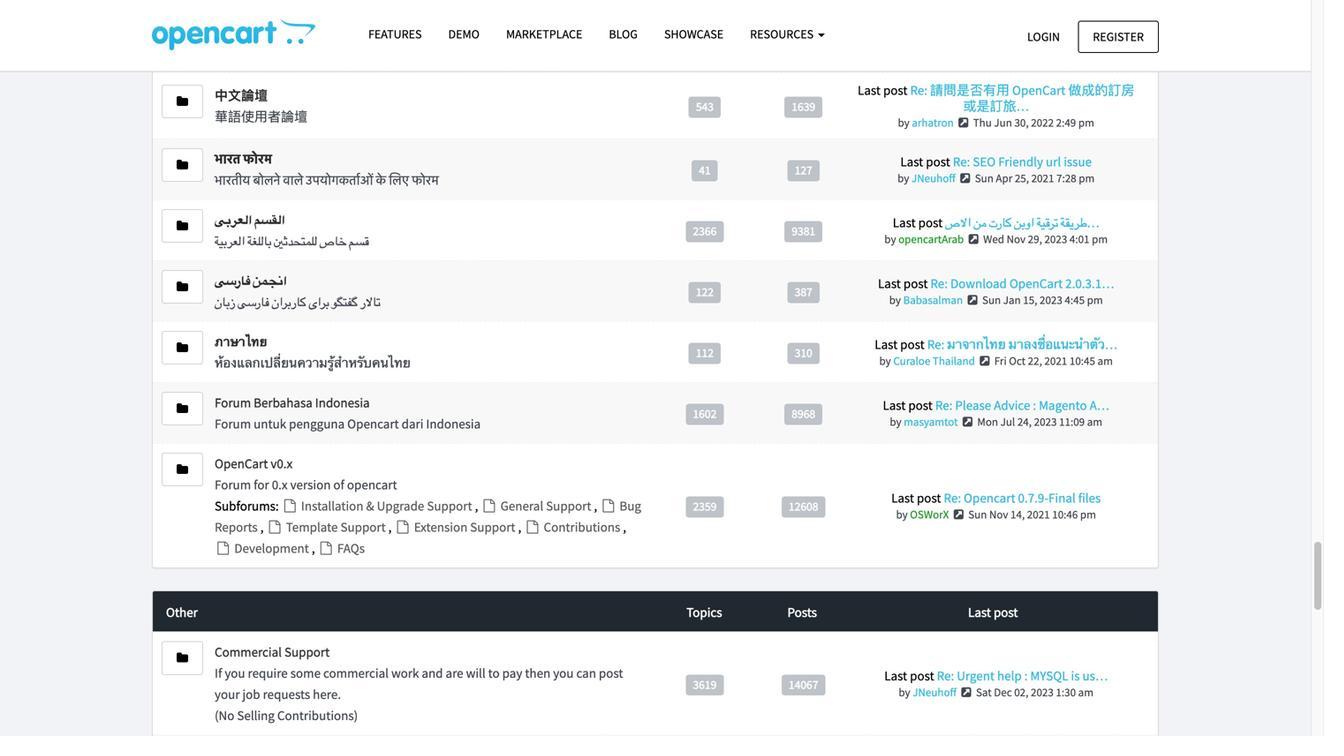Task type: vqa. For each thing, say whether or not it's contained in the screenshot.
second you from right
yes



Task type: describe. For each thing, give the bounding box(es) containing it.
القسم العربى قسم خاص للمتحدثين باللغة العربية
[[215, 211, 369, 249]]

re: for re: urgent help : mysql is us…
[[937, 668, 954, 685]]

post up help
[[994, 604, 1018, 621]]

opencart inside forum berbahasa indonesia forum untuk pengguna opencart dari indonesia
[[347, 415, 399, 432]]

के
[[376, 172, 386, 188]]

中文論壇 image
[[177, 95, 188, 108]]

2359
[[693, 499, 717, 514]]

arhatron
[[912, 115, 954, 130]]

by for last post re: download opencart 2.0.3.1…
[[889, 293, 901, 307]]

24,
[[1017, 415, 1032, 429]]

sun for opencart
[[968, 507, 987, 522]]

will
[[466, 665, 486, 682]]

by curaloe thailand
[[879, 354, 975, 368]]

commercial
[[215, 644, 282, 661]]

pm for re: seo friendly url issue
[[1079, 171, 1095, 185]]

extension support
[[411, 519, 518, 536]]

final
[[1049, 490, 1076, 506]]

masyamtot
[[904, 415, 958, 429]]

: for help
[[1024, 668, 1028, 685]]

0 horizontal spatial फोरम
[[243, 150, 272, 167]]

showcase
[[664, 26, 724, 42]]

faqs link
[[318, 540, 365, 557]]

30,
[[1014, 115, 1029, 130]]

last post re: 請問是否有用 opencart 做成的訂房 或是訂旅…
[[858, 82, 1135, 114]]

general support
[[498, 498, 594, 514]]

file o image for 香港商品
[[281, 46, 299, 59]]

برای
[[309, 294, 329, 310]]

require
[[248, 665, 288, 682]]

am for re: urgent help : mysql is us…
[[1078, 686, 1094, 700]]

faqs
[[335, 540, 365, 557]]

انجمن فارسی link
[[215, 272, 287, 289]]

by for last post re: please advice : magento a…
[[890, 415, 902, 429]]

122
[[696, 285, 714, 300]]

view the latest post image for ترقية
[[966, 233, 981, 245]]

1 vertical spatial 2022
[[1031, 115, 1054, 130]]

upgrade
[[377, 498, 424, 514]]

زبان
[[215, 294, 235, 310]]

blog link
[[596, 19, 651, 50]]

jun
[[994, 115, 1012, 130]]

0 horizontal spatial indonesia
[[315, 394, 370, 411]]

bug reports link
[[215, 498, 641, 536]]

re: for re: 請問是否有用 opencart 做成的訂房 或是訂旅…
[[910, 82, 928, 98]]

للمتحدثين
[[274, 233, 317, 249]]

is
[[1071, 668, 1080, 685]]

general
[[501, 498, 543, 514]]

4:45
[[1065, 293, 1085, 307]]

subforums: for 香港商品
[[215, 44, 279, 61]]

some
[[290, 665, 321, 682]]

login
[[1027, 29, 1060, 45]]

1:30
[[1056, 686, 1076, 700]]

view the latest post image for มาจากไทย
[[977, 355, 992, 367]]

of
[[333, 476, 344, 493]]

14067
[[789, 678, 818, 693]]

0 vertical spatial فارسی
[[215, 272, 250, 289]]

, down installation & upgrade support
[[388, 519, 394, 536]]

sat dec 02, 2023 1:30 am
[[976, 686, 1094, 700]]

development link
[[215, 540, 312, 557]]

re: for re: opencart 0.7.9-final files
[[944, 490, 961, 506]]

url
[[1046, 153, 1061, 170]]

resources
[[750, 26, 816, 42]]

1 vertical spatial indonesia
[[426, 415, 481, 432]]

, down bug
[[623, 519, 626, 536]]

opencart v0.x forum for 0.x version of opencart
[[215, 455, 397, 493]]

development
[[232, 540, 312, 557]]

babasalman
[[903, 293, 963, 307]]

for
[[254, 476, 269, 493]]

中文論壇 link
[[215, 87, 268, 104]]

last post re: download opencart 2.0.3.1…
[[878, 275, 1114, 292]]

by for last post re: urgent help : mysql is us…
[[899, 686, 910, 700]]

seo
[[973, 153, 996, 170]]

jneuhoff for re: seo friendly url issue
[[912, 171, 956, 185]]

general support link
[[481, 498, 594, 514]]

2021 for 0.7.9-
[[1027, 507, 1050, 522]]

opencart
[[347, 476, 397, 493]]

طريقة
[[1061, 214, 1087, 231]]

7:28
[[1057, 171, 1076, 185]]

भारत फोरम image
[[177, 159, 188, 171]]

, down template
[[312, 540, 318, 557]]

pm for re: download opencart 2.0.3.1…
[[1087, 293, 1103, 307]]

by for last post re: 請問是否有用 opencart 做成的訂房 或是訂旅…
[[898, 115, 910, 130]]

dari
[[402, 415, 423, 432]]

view the latest post image for 請問是否有用
[[956, 117, 971, 128]]

view the latest post image for download
[[965, 294, 980, 306]]

demo link
[[435, 19, 493, 50]]

sat
[[976, 686, 992, 700]]

to
[[488, 665, 500, 682]]

, up development link
[[260, 519, 266, 536]]

बोलने
[[253, 172, 280, 188]]

marketplace
[[506, 26, 582, 42]]

pm for طريقة ترقية اوبن كارت من الاص…
[[1092, 232, 1108, 246]]

file o image for faqs
[[318, 542, 335, 555]]

請問是否有用
[[930, 82, 1010, 98]]

2023 for advice
[[1034, 415, 1057, 429]]

by osworx
[[896, 507, 949, 522]]

topics
[[687, 604, 722, 621]]

thailand
[[933, 354, 975, 368]]

re: มาจากไทย มาลงชื่อแนะนำตัว… link
[[927, 336, 1118, 353]]

或whatsapp客人
[[1019, 15, 1113, 32]]

2022 inside "處理訂單email 或whatsapp客人 tue nov 08, 2022 11:30 am"
[[1043, 33, 1065, 48]]

support up the extension support link
[[427, 498, 472, 514]]

forum inside opencart v0.x forum for 0.x version of opencart
[[215, 476, 251, 493]]

香港人論壇
[[215, 23, 281, 40]]

خاص
[[320, 233, 346, 249]]

sun nov 14, 2021 10:46 pm
[[968, 507, 1096, 522]]

template support link
[[266, 519, 388, 536]]

1 vertical spatial فارسی
[[238, 294, 269, 310]]

your
[[215, 686, 240, 703]]

other link
[[166, 602, 655, 623]]

fri
[[994, 354, 1007, 368]]

中文論壇
[[215, 87, 268, 104]]

post for re: opencart 0.7.9-final files
[[917, 490, 941, 506]]

3619
[[693, 678, 717, 693]]

2 forum from the top
[[215, 415, 251, 432]]

bug
[[620, 498, 641, 514]]

sun for download
[[982, 293, 1001, 307]]

भारत
[[215, 150, 241, 167]]

2:49
[[1056, 115, 1076, 130]]

pm for re: opencart 0.7.9-final files
[[1080, 507, 1096, 522]]

1 you from the left
[[225, 665, 245, 682]]

by jneuhoff for re: seo friendly url issue
[[898, 171, 956, 185]]

11:30
[[1068, 33, 1093, 48]]

opencart for 請問是否有用
[[1012, 82, 1066, 98]]

中文論壇 華語使用者論壇
[[215, 87, 307, 125]]

2366
[[693, 224, 717, 239]]

babasalman link
[[903, 293, 963, 307]]

work
[[391, 665, 419, 682]]

am for re: มาจากไทย มาลงชื่อแนะนำตัว…
[[1098, 354, 1113, 368]]

view the latest post image for urgent
[[959, 687, 974, 699]]

am for re: please advice : magento a…
[[1087, 415, 1102, 429]]

commercial support link
[[215, 644, 330, 661]]

8968
[[792, 407, 815, 422]]

bug reports
[[215, 498, 641, 536]]

nov for 0.7.9-
[[989, 507, 1008, 522]]



Task type: locate. For each thing, give the bounding box(es) containing it.
41
[[699, 163, 711, 178]]

view the latest post image right osworx
[[951, 509, 966, 521]]

2023 for opencart
[[1040, 293, 1063, 307]]

2023 down mysql
[[1031, 686, 1054, 700]]

extension support link
[[394, 519, 518, 536]]

opencart left dari
[[347, 415, 399, 432]]

jan
[[1003, 293, 1021, 307]]

last for last post re: 請問是否有用 opencart 做成的訂房 或是訂旅…
[[858, 82, 881, 98]]

subforums: down 香港人論壇
[[215, 44, 279, 61]]

0 vertical spatial फोरम
[[243, 150, 272, 167]]

am inside "處理訂單email 或whatsapp客人 tue nov 08, 2022 11:30 am"
[[1096, 33, 1111, 48]]

support for template support
[[340, 519, 386, 536]]

post for re: มาจากไทย มาลงชื่อแนะนำตัว…
[[900, 336, 925, 353]]

last for last post
[[968, 604, 991, 621]]

friendly
[[998, 153, 1043, 170]]

0 horizontal spatial you
[[225, 665, 245, 682]]

फोरम up बोलने
[[243, 150, 272, 167]]

0 horizontal spatial opencart
[[347, 415, 399, 432]]

post left urgent
[[910, 668, 934, 685]]

sun for seo
[[975, 171, 994, 185]]

post inside last post re: 請問是否有用 opencart 做成的訂房 或是訂旅…
[[883, 82, 908, 98]]

pm down files
[[1080, 507, 1096, 522]]

2022 down 或whatsapp客人
[[1043, 33, 1065, 48]]

jneuhoff for re: urgent help : mysql is us…
[[913, 686, 957, 700]]

by left curaloe in the top right of the page
[[879, 354, 891, 368]]

selling
[[237, 708, 275, 724]]

by for last post طريقة ترقية اوبن كارت من الاص…
[[885, 232, 896, 246]]

16
[[699, 25, 711, 40]]

jneuhoff link for re: urgent help : mysql is us…
[[913, 686, 957, 700]]

last for last post re: มาจากไทย มาลงชื่อแนะนำตัว…
[[875, 336, 898, 353]]

post up curaloe in the top right of the page
[[900, 336, 925, 353]]

file o image for general support
[[481, 499, 498, 513]]

1 horizontal spatial फोरम
[[412, 172, 439, 188]]

file o image for installation & upgrade support
[[281, 499, 299, 513]]

post down arhatron link
[[926, 153, 950, 170]]

, up 'extension support'
[[475, 498, 481, 514]]

فارسی up زبان
[[215, 272, 250, 289]]

re: inside last post re: 請問是否有用 opencart 做成的訂房 或是訂旅…
[[910, 82, 928, 98]]

by for last post re: มาจากไทย มาลงชื่อแนะนำตัว…
[[879, 354, 891, 368]]

sun down last post re: download opencart 2.0.3.1…
[[982, 293, 1001, 307]]

last for last post re: please advice : magento a…
[[883, 397, 906, 414]]

re: left urgent
[[937, 668, 954, 685]]

file o image inside bug reports link
[[600, 499, 617, 513]]

2 you from the left
[[553, 665, 574, 682]]

view the latest post image down the download
[[965, 294, 980, 306]]

by jneuhoff for re: urgent help : mysql is us…
[[899, 686, 957, 700]]

0 horizontal spatial file o image
[[394, 521, 411, 534]]

處理訂單email 或whatsapp客人 tue nov 08, 2022 11:30 am
[[932, 15, 1113, 48]]

2 vertical spatial sun
[[968, 507, 987, 522]]

file o image for extension support
[[394, 521, 411, 534]]

fri oct 22, 2021 10:45 am
[[994, 354, 1113, 368]]

support for extension support
[[470, 519, 515, 536]]

फोरम right लिए
[[412, 172, 439, 188]]

0 vertical spatial opencart
[[347, 415, 399, 432]]

香港商品 link
[[281, 44, 357, 61]]

2021 down url
[[1031, 171, 1054, 185]]

re: opencart 0.7.9-final files link
[[944, 490, 1101, 506]]

re: up by arhatron
[[910, 82, 928, 98]]

subforums: up the reports
[[215, 498, 279, 514]]

1 horizontal spatial file o image
[[481, 499, 498, 513]]

file o image down general support 'link' on the bottom left
[[524, 521, 541, 534]]

by opencartarab
[[885, 232, 964, 246]]

post for re: please advice : magento a…
[[908, 397, 933, 414]]

2021 for มาลงชื่อแนะนำตัว…
[[1044, 354, 1067, 368]]

2021 for friendly
[[1031, 171, 1054, 185]]

by for last post re: seo friendly url issue
[[898, 171, 909, 185]]

file o image inside contributions link
[[524, 521, 541, 534]]

support up some
[[284, 644, 330, 661]]

opencart inside opencart v0.x forum for 0.x version of opencart
[[215, 455, 268, 472]]

pengguna
[[289, 415, 345, 432]]

you right if
[[225, 665, 245, 682]]

post up by masyamtot
[[908, 397, 933, 414]]

1 vertical spatial opencart
[[1010, 275, 1063, 292]]

installation & upgrade support link
[[281, 498, 475, 514]]

pm
[[1078, 115, 1094, 130], [1079, 171, 1095, 185], [1092, 232, 1108, 246], [1087, 293, 1103, 307], [1080, 507, 1096, 522]]

0 vertical spatial indonesia
[[315, 394, 370, 411]]

भारत फोरम भारतीय बोलने वाले उपयोगकर्ताओं के लिए फोरम
[[215, 150, 439, 188]]

marketplace link
[[493, 19, 596, 50]]

advice
[[994, 397, 1030, 414]]

by jneuhoff
[[898, 171, 956, 185], [899, 686, 957, 700]]

view the latest post image for opencart
[[951, 509, 966, 521]]

14,
[[1011, 507, 1025, 522]]

1 vertical spatial फोरम
[[412, 172, 439, 188]]

فارسی
[[215, 272, 250, 289], [238, 294, 269, 310]]

2023 for help
[[1031, 686, 1054, 700]]

by jneuhoff down by arhatron
[[898, 171, 956, 185]]

0 vertical spatial sun
[[975, 171, 994, 185]]

opencart v0.x image
[[177, 464, 188, 476]]

forum left for
[[215, 476, 251, 493]]

view the latest post image left the sat
[[959, 687, 974, 699]]

by for last post re: opencart 0.7.9-final files
[[896, 507, 908, 522]]

انجمن فارسی image
[[177, 281, 188, 293]]

support inside commercial support if you require some commercial work and are will to pay then you can post your job requests here. (no selling contributions)
[[284, 644, 330, 661]]

by jneuhoff left the sat
[[899, 686, 957, 700]]

2 vertical spatial nov
[[989, 507, 1008, 522]]

file o image
[[481, 499, 498, 513], [394, 521, 411, 534]]

jneuhoff link left the sat
[[913, 686, 957, 700]]

last inside last post re: 請問是否有用 opencart 做成的訂房 或是訂旅…
[[858, 82, 881, 98]]

download
[[950, 275, 1007, 292]]

1 horizontal spatial :
[[1033, 397, 1036, 414]]

by masyamtot
[[890, 415, 958, 429]]

opencart
[[347, 415, 399, 432], [964, 490, 1015, 506]]

1 horizontal spatial indonesia
[[426, 415, 481, 432]]

post for re: 請問是否有用 opencart 做成的訂房 或是訂旅…
[[883, 82, 908, 98]]

masyamtot link
[[904, 415, 958, 429]]

2023 right 24,
[[1034, 415, 1057, 429]]

file o image left bug
[[600, 499, 617, 513]]

كارت
[[989, 214, 1011, 231]]

arhatron link
[[912, 115, 954, 130]]

file o image up 'extension support'
[[481, 499, 498, 513]]

post
[[883, 82, 908, 98], [926, 153, 950, 170], [918, 214, 943, 231], [904, 275, 928, 292], [900, 336, 925, 353], [908, 397, 933, 414], [917, 490, 941, 506], [994, 604, 1018, 621], [599, 665, 623, 682], [910, 668, 934, 685]]

re: up curaloe thailand link
[[927, 336, 945, 353]]

view the latest post image
[[956, 117, 971, 128], [958, 173, 973, 184], [965, 294, 980, 306], [959, 687, 974, 699]]

3 forum from the top
[[215, 476, 251, 493]]

opencart up thu jun 30, 2022 2:49 pm
[[1012, 82, 1066, 98]]

jneuhoff down the arhatron
[[912, 171, 956, 185]]

magento
[[1039, 397, 1087, 414]]

can
[[576, 665, 596, 682]]

फोरम
[[243, 150, 272, 167], [412, 172, 439, 188]]

0 vertical spatial 2021
[[1031, 171, 1054, 185]]

last for last post re: opencart 0.7.9-final files
[[891, 490, 914, 506]]

file o image inside faqs link
[[318, 542, 335, 555]]

opencart
[[1012, 82, 1066, 98], [1010, 275, 1063, 292], [215, 455, 268, 472]]

view the latest post image down last post re: seo friendly url issue
[[958, 173, 973, 184]]

: right help
[[1024, 668, 1028, 685]]

, down general
[[518, 519, 524, 536]]

thu
[[973, 115, 992, 130]]

1 vertical spatial jneuhoff link
[[913, 686, 957, 700]]

08,
[[1026, 33, 1040, 48]]

forum berbahasa indonesia image
[[177, 403, 188, 415]]

post inside commercial support if you require some commercial work and are will to pay then you can post your job requests here. (no selling contributions)
[[599, 665, 623, 682]]

register
[[1093, 29, 1144, 45]]

post right can
[[599, 665, 623, 682]]

pm down issue
[[1079, 171, 1095, 185]]

view the latest post image left fri
[[977, 355, 992, 367]]

support for commercial support if you require some commercial work and are will to pay then you can post your job requests here. (no selling contributions)
[[284, 644, 330, 661]]

file o image down upgrade
[[394, 521, 411, 534]]

0 vertical spatial :
[[1033, 397, 1036, 414]]

commercial support image
[[177, 652, 188, 665]]

jneuhoff link for re: seo friendly url issue
[[912, 171, 956, 185]]

dec
[[994, 686, 1012, 700]]

mysql
[[1030, 668, 1068, 685]]

post for re: urgent help : mysql is us…
[[910, 668, 934, 685]]

1 vertical spatial by jneuhoff
[[899, 686, 957, 700]]

0 vertical spatial forum
[[215, 394, 251, 411]]

tue
[[985, 33, 1002, 48]]

re: for re: download opencart 2.0.3.1…
[[931, 275, 948, 292]]

am down us…
[[1078, 686, 1094, 700]]

1 vertical spatial opencart
[[964, 490, 1015, 506]]

jneuhoff link
[[912, 171, 956, 185], [913, 686, 957, 700]]

opencart for download
[[1010, 275, 1063, 292]]

, up contributions
[[594, 498, 600, 514]]

من
[[974, 214, 986, 231]]

فارسی down 'انجمن فارسی' link
[[238, 294, 269, 310]]

香港論壇 image
[[177, 10, 188, 23]]

you
[[225, 665, 245, 682], [553, 665, 574, 682]]

re: please advice : magento a… link
[[935, 397, 1109, 414]]

demo
[[448, 26, 480, 42]]

تالار
[[360, 294, 380, 310]]

2023 right 15,
[[1040, 293, 1063, 307]]

0 horizontal spatial :
[[1024, 668, 1028, 685]]

post for re: download opencart 2.0.3.1…
[[904, 275, 928, 292]]

mon jul 24, 2023 11:09 am
[[977, 415, 1102, 429]]

job
[[242, 686, 260, 703]]

nov down last post re: opencart 0.7.9-final files
[[989, 507, 1008, 522]]

file o image inside general support 'link'
[[481, 499, 498, 513]]

nov for اوبن
[[1007, 232, 1026, 246]]

you left can
[[553, 665, 574, 682]]

或是訂旅…
[[963, 97, 1029, 114]]

contributions link
[[524, 519, 623, 536]]

v0.x
[[271, 455, 293, 472]]

2 vertical spatial forum
[[215, 476, 251, 493]]

re: 請問是否有用 opencart 做成的訂房 或是訂旅… link
[[910, 82, 1135, 114]]

0 vertical spatial 2022
[[1043, 33, 1065, 48]]

1 vertical spatial jneuhoff
[[913, 686, 957, 700]]

jneuhoff left the sat
[[913, 686, 957, 700]]

support up contributions link
[[546, 498, 591, 514]]

file o image inside development link
[[215, 542, 232, 555]]

0 vertical spatial nov
[[1005, 33, 1024, 48]]

re: urgent help : mysql is us… link
[[937, 668, 1108, 685]]

indonesia up pengguna
[[315, 394, 370, 411]]

post up by arhatron
[[883, 82, 908, 98]]

pm right 2:49
[[1078, 115, 1094, 130]]

1 vertical spatial forum
[[215, 415, 251, 432]]

re: for re: please advice : magento a…
[[935, 397, 953, 414]]

1 vertical spatial sun
[[982, 293, 1001, 307]]

2 vertical spatial opencart
[[215, 455, 268, 472]]

sun down seo
[[975, 171, 994, 185]]

2023 for اوبن
[[1045, 232, 1067, 246]]

0.7.9-
[[1018, 490, 1049, 506]]

view the latest post image
[[966, 233, 981, 245], [977, 355, 992, 367], [960, 416, 975, 428], [951, 509, 966, 521]]

re: up masyamtot link
[[935, 397, 953, 414]]

0 vertical spatial subforums:
[[215, 44, 279, 61]]

1 vertical spatial subforums:
[[215, 498, 279, 514]]

file o image down the reports
[[215, 542, 232, 555]]

oct
[[1009, 354, 1026, 368]]

file o image for template support
[[266, 521, 283, 534]]

nov inside "處理訂單email 或whatsapp客人 tue nov 08, 2022 11:30 am"
[[1005, 33, 1024, 48]]

installation & upgrade support
[[299, 498, 475, 514]]

untuk
[[254, 415, 286, 432]]

file o image inside installation & upgrade support link
[[281, 499, 299, 513]]

2 subforums: from the top
[[215, 498, 279, 514]]

indonesia right dari
[[426, 415, 481, 432]]

last for last post re: urgent help : mysql is us…
[[884, 668, 907, 685]]

1 forum from the top
[[215, 394, 251, 411]]

by left osworx
[[896, 507, 908, 522]]

view the latest post image for seo
[[958, 173, 973, 184]]

by left arhatron link
[[898, 115, 910, 130]]

am down a…
[[1087, 415, 1102, 429]]

by left masyamtot
[[890, 415, 902, 429]]

file o image for bug reports
[[600, 499, 617, 513]]

am right 10:45
[[1098, 354, 1113, 368]]

file o image down template support link
[[318, 542, 335, 555]]

installation
[[301, 498, 363, 514]]

قسم
[[349, 233, 369, 249]]

1 horizontal spatial opencart
[[964, 490, 1015, 506]]

last post re: please advice : magento a…
[[883, 397, 1109, 414]]

by left the sat
[[899, 686, 910, 700]]

0 vertical spatial jneuhoff
[[912, 171, 956, 185]]

1 vertical spatial :
[[1024, 668, 1028, 685]]

version
[[290, 476, 331, 493]]

2023
[[1045, 232, 1067, 246], [1040, 293, 1063, 307], [1034, 415, 1057, 429], [1031, 686, 1054, 700]]

file o image for contributions
[[524, 521, 541, 534]]

nov down the 處理訂單email 或whatsapp客人 link
[[1005, 33, 1024, 48]]

post for طريقة ترقية اوبن كارت من الاص…
[[918, 214, 943, 231]]

pm down 2.0.3.1…
[[1087, 293, 1103, 307]]

support down &
[[340, 519, 386, 536]]

उपयोगकर्ताओं
[[306, 172, 373, 188]]

last for last post re: download opencart 2.0.3.1…
[[878, 275, 901, 292]]

ภาษาไทย image
[[177, 342, 188, 354]]

file o image inside template support link
[[266, 521, 283, 534]]

re: up babasalman
[[931, 275, 948, 292]]

القسم العربى image
[[177, 220, 188, 232]]

by left opencartarab link
[[885, 232, 896, 246]]

2022 right 30,
[[1031, 115, 1054, 130]]

file o image
[[281, 46, 299, 59], [281, 499, 299, 513], [600, 499, 617, 513], [266, 521, 283, 534], [524, 521, 541, 534], [215, 542, 232, 555], [318, 542, 335, 555]]

post up by babasalman
[[904, 275, 928, 292]]

1 vertical spatial 2021
[[1044, 354, 1067, 368]]

處理訂單email 或whatsapp客人 link
[[932, 15, 1113, 32]]

112
[[696, 346, 714, 361]]

file o image for development
[[215, 542, 232, 555]]

re: for re: มาจากไทย มาลงชื่อแนะนำตัว…
[[927, 336, 945, 353]]

last for last post طريقة ترقية اوبن كارت من الاص…
[[893, 214, 916, 231]]

re: for re: seo friendly url issue
[[953, 153, 970, 170]]

forum left berbahasa
[[215, 394, 251, 411]]

file o image down 0.x
[[281, 499, 299, 513]]

login link
[[1012, 21, 1075, 53]]

file o image inside the extension support link
[[394, 521, 411, 534]]

here.
[[313, 686, 341, 703]]

opencart up 15,
[[1010, 275, 1063, 292]]

last
[[858, 82, 881, 98], [900, 153, 923, 170], [893, 214, 916, 231], [878, 275, 901, 292], [875, 336, 898, 353], [883, 397, 906, 414], [891, 490, 914, 506], [968, 604, 991, 621], [884, 668, 907, 685]]

ภาษาไทย link
[[215, 333, 267, 350]]

post up opencartarab link
[[918, 214, 943, 231]]

pm for re: 請問是否有用 opencart 做成的訂房 或是訂旅…
[[1078, 115, 1094, 130]]

post up osworx
[[917, 490, 941, 506]]

&
[[366, 498, 374, 514]]

اوبن
[[1014, 214, 1034, 231]]

: for advice
[[1033, 397, 1036, 414]]

file o image up development
[[266, 521, 283, 534]]

view the latest post image for please
[[960, 416, 975, 428]]

1 horizontal spatial you
[[553, 665, 574, 682]]

2 vertical spatial 2021
[[1027, 507, 1050, 522]]

opencart up 14,
[[964, 490, 1015, 506]]

subforums: for installation & upgrade support
[[215, 498, 279, 514]]

pm right "4:01"
[[1092, 232, 1108, 246]]

view the latest post image down من
[[966, 233, 981, 245]]

file o image inside 香港商品 link
[[281, 46, 299, 59]]

re: up osworx
[[944, 490, 961, 506]]

nov down الاص…
[[1007, 232, 1026, 246]]

please
[[955, 397, 991, 414]]

1 vertical spatial nov
[[1007, 232, 1026, 246]]

opencart up for
[[215, 455, 268, 472]]

support down general
[[470, 519, 515, 536]]

มาลงชื่อแนะนำตัว…
[[1009, 336, 1118, 353]]

jneuhoff link down the arhatron
[[912, 171, 956, 185]]

urgent
[[957, 668, 995, 685]]

02,
[[1014, 686, 1029, 700]]

: up the mon jul 24, 2023 11:09 am
[[1033, 397, 1036, 414]]

0 vertical spatial by jneuhoff
[[898, 171, 956, 185]]

0 vertical spatial jneuhoff link
[[912, 171, 956, 185]]

curaloe thailand link
[[893, 354, 975, 368]]

post for re: seo friendly url issue
[[926, 153, 950, 170]]

support for general support
[[546, 498, 591, 514]]

10:45
[[1070, 354, 1095, 368]]

am right 11:30
[[1096, 33, 1111, 48]]

2023 down the ترقية
[[1045, 232, 1067, 246]]

0 vertical spatial file o image
[[481, 499, 498, 513]]

1 vertical spatial file o image
[[394, 521, 411, 534]]

view the latest post image left the "thu"
[[956, 117, 971, 128]]

last for last post re: seo friendly url issue
[[900, 153, 923, 170]]

2021 down 0.7.9- in the right bottom of the page
[[1027, 507, 1050, 522]]

view the latest post image down please
[[960, 416, 975, 428]]

by left "babasalman" link
[[889, 293, 901, 307]]

forum left untuk
[[215, 415, 251, 432]]

4:01
[[1070, 232, 1090, 246]]

0 vertical spatial opencart
[[1012, 82, 1066, 98]]

by down by arhatron
[[898, 171, 909, 185]]

opencart inside last post re: 請問是否有用 opencart 做成的訂房 或是訂旅…
[[1012, 82, 1066, 98]]

1 subforums: from the top
[[215, 44, 279, 61]]

2021 down มาลงชื่อแนะนำตัว…
[[1044, 354, 1067, 368]]



